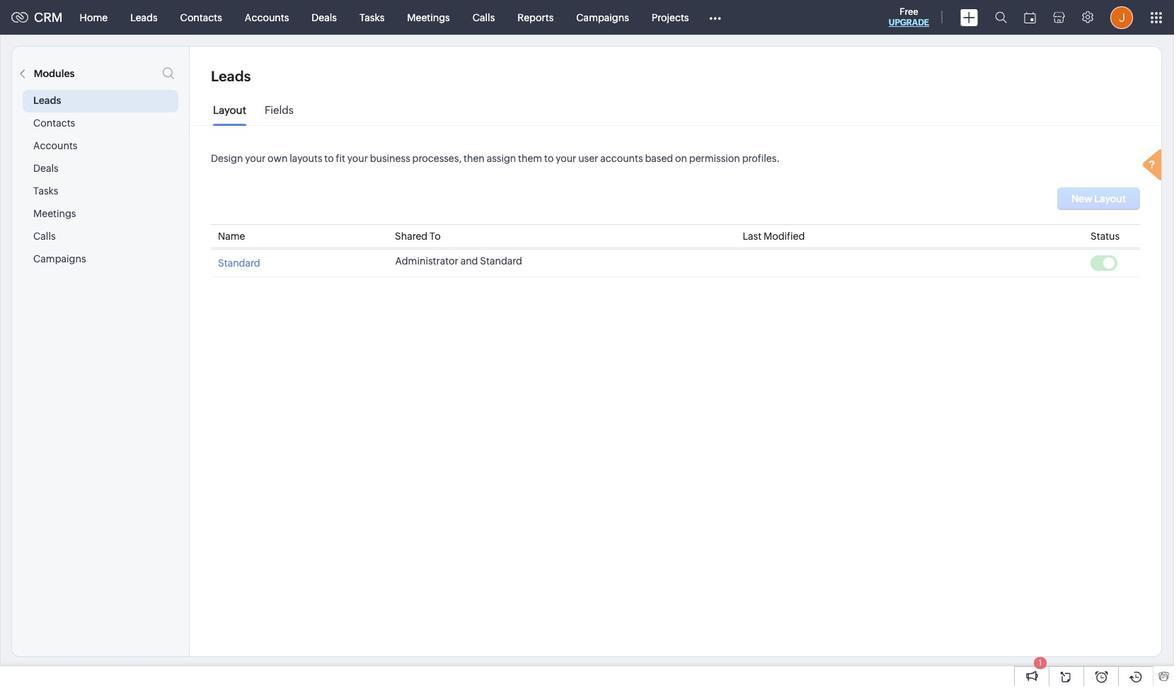 Task type: locate. For each thing, give the bounding box(es) containing it.
processes,
[[412, 153, 462, 164]]

your
[[245, 153, 266, 164], [347, 153, 368, 164], [556, 153, 577, 164]]

leads up the layout
[[211, 68, 251, 84]]

2 your from the left
[[347, 153, 368, 164]]

to right them
[[544, 153, 554, 164]]

reports
[[518, 12, 554, 23]]

name
[[218, 231, 245, 242]]

0 horizontal spatial calls
[[33, 231, 56, 242]]

0 vertical spatial meetings
[[407, 12, 450, 23]]

1 vertical spatial calls
[[33, 231, 56, 242]]

standard down name
[[218, 258, 260, 269]]

then
[[464, 153, 485, 164]]

1 vertical spatial deals
[[33, 163, 58, 174]]

home
[[80, 12, 108, 23]]

calls
[[473, 12, 495, 23], [33, 231, 56, 242]]

0 vertical spatial accounts
[[245, 12, 289, 23]]

1 horizontal spatial deals
[[312, 12, 337, 23]]

0 horizontal spatial campaigns
[[33, 253, 86, 265]]

free
[[900, 6, 919, 17]]

1 vertical spatial leads
[[211, 68, 251, 84]]

upgrade
[[889, 18, 930, 28]]

1 horizontal spatial leads
[[130, 12, 158, 23]]

profile image
[[1111, 6, 1133, 29]]

0 vertical spatial tasks
[[360, 12, 385, 23]]

1 vertical spatial contacts
[[33, 118, 75, 129]]

1 horizontal spatial campaigns
[[576, 12, 629, 23]]

0 vertical spatial contacts
[[180, 12, 222, 23]]

standard right and
[[480, 256, 522, 267]]

assign
[[487, 153, 516, 164]]

user
[[579, 153, 598, 164]]

leads
[[130, 12, 158, 23], [211, 68, 251, 84], [33, 95, 61, 106]]

to
[[324, 153, 334, 164], [544, 153, 554, 164]]

0 horizontal spatial deals
[[33, 163, 58, 174]]

on
[[675, 153, 687, 164]]

contacts
[[180, 12, 222, 23], [33, 118, 75, 129]]

0 horizontal spatial tasks
[[33, 185, 58, 197]]

0 horizontal spatial your
[[245, 153, 266, 164]]

campaigns
[[576, 12, 629, 23], [33, 253, 86, 265]]

fields link
[[265, 104, 294, 127]]

0 horizontal spatial leads
[[33, 95, 61, 106]]

tasks
[[360, 12, 385, 23], [33, 185, 58, 197]]

0 vertical spatial calls
[[473, 12, 495, 23]]

layout link
[[213, 104, 246, 127]]

0 horizontal spatial to
[[324, 153, 334, 164]]

your left user
[[556, 153, 577, 164]]

create menu element
[[952, 0, 987, 34]]

1 horizontal spatial tasks
[[360, 12, 385, 23]]

1 horizontal spatial meetings
[[407, 12, 450, 23]]

1 horizontal spatial your
[[347, 153, 368, 164]]

to left fit
[[324, 153, 334, 164]]

contacts right leads link
[[180, 12, 222, 23]]

0 horizontal spatial meetings
[[33, 208, 76, 219]]

calendar image
[[1024, 12, 1036, 23]]

leads link
[[119, 0, 169, 34]]

meetings
[[407, 12, 450, 23], [33, 208, 76, 219]]

create menu image
[[961, 9, 978, 26]]

1 vertical spatial accounts
[[33, 140, 78, 151]]

your left own
[[245, 153, 266, 164]]

meetings link
[[396, 0, 461, 34]]

deals link
[[300, 0, 348, 34]]

permission
[[689, 153, 740, 164]]

search image
[[995, 11, 1007, 23]]

2 to from the left
[[544, 153, 554, 164]]

tasks link
[[348, 0, 396, 34]]

accounts
[[600, 153, 643, 164]]

accounts
[[245, 12, 289, 23], [33, 140, 78, 151]]

standard
[[480, 256, 522, 267], [218, 258, 260, 269]]

own
[[268, 153, 288, 164]]

deals
[[312, 12, 337, 23], [33, 163, 58, 174]]

leads down modules
[[33, 95, 61, 106]]

search element
[[987, 0, 1016, 35]]

1 horizontal spatial to
[[544, 153, 554, 164]]

None button
[[1058, 188, 1140, 210]]

leads right home "link"
[[130, 12, 158, 23]]

0 vertical spatial deals
[[312, 12, 337, 23]]

last modified
[[743, 231, 805, 242]]

last
[[743, 231, 762, 242]]

0 vertical spatial leads
[[130, 12, 158, 23]]

1
[[1039, 659, 1042, 668]]

your right fit
[[347, 153, 368, 164]]

0 horizontal spatial standard
[[218, 258, 260, 269]]

projects link
[[641, 0, 700, 34]]

and
[[461, 256, 478, 267]]

based
[[645, 153, 673, 164]]

modules
[[34, 68, 75, 79]]

2 horizontal spatial your
[[556, 153, 577, 164]]

0 horizontal spatial accounts
[[33, 140, 78, 151]]

contacts down modules
[[33, 118, 75, 129]]



Task type: describe. For each thing, give the bounding box(es) containing it.
administrator and standard
[[395, 256, 522, 267]]

3 your from the left
[[556, 153, 577, 164]]

1 horizontal spatial calls
[[473, 12, 495, 23]]

Other Modules field
[[700, 6, 731, 29]]

design your own layouts to fit your business processes, then assign them to your user accounts based on permission profiles.
[[211, 153, 780, 164]]

fields
[[265, 104, 294, 116]]

1 to from the left
[[324, 153, 334, 164]]

shared
[[395, 231, 428, 242]]

0 horizontal spatial contacts
[[33, 118, 75, 129]]

profiles.
[[742, 153, 780, 164]]

accounts link
[[234, 0, 300, 34]]

1 horizontal spatial contacts
[[180, 12, 222, 23]]

campaigns link
[[565, 0, 641, 34]]

1 horizontal spatial standard
[[480, 256, 522, 267]]

design
[[211, 153, 243, 164]]

administrator
[[395, 256, 459, 267]]

2 horizontal spatial leads
[[211, 68, 251, 84]]

modified
[[764, 231, 805, 242]]

free upgrade
[[889, 6, 930, 28]]

1 vertical spatial campaigns
[[33, 253, 86, 265]]

standard link
[[218, 256, 260, 269]]

layouts
[[290, 153, 322, 164]]

contacts link
[[169, 0, 234, 34]]

2 vertical spatial leads
[[33, 95, 61, 106]]

calls link
[[461, 0, 506, 34]]

to
[[430, 231, 441, 242]]

home link
[[68, 0, 119, 34]]

layout
[[213, 104, 246, 116]]

0 vertical spatial campaigns
[[576, 12, 629, 23]]

leads inside leads link
[[130, 12, 158, 23]]

them
[[518, 153, 542, 164]]

fit
[[336, 153, 345, 164]]

status
[[1091, 231, 1120, 242]]

1 vertical spatial tasks
[[33, 185, 58, 197]]

1 your from the left
[[245, 153, 266, 164]]

1 vertical spatial meetings
[[33, 208, 76, 219]]

1 horizontal spatial accounts
[[245, 12, 289, 23]]

reports link
[[506, 0, 565, 34]]

profile element
[[1102, 0, 1142, 34]]

crm link
[[11, 10, 63, 25]]

projects
[[652, 12, 689, 23]]

shared to
[[395, 231, 441, 242]]

business
[[370, 153, 410, 164]]

crm
[[34, 10, 63, 25]]



Task type: vqa. For each thing, say whether or not it's contained in the screenshot.
the Accounts
yes



